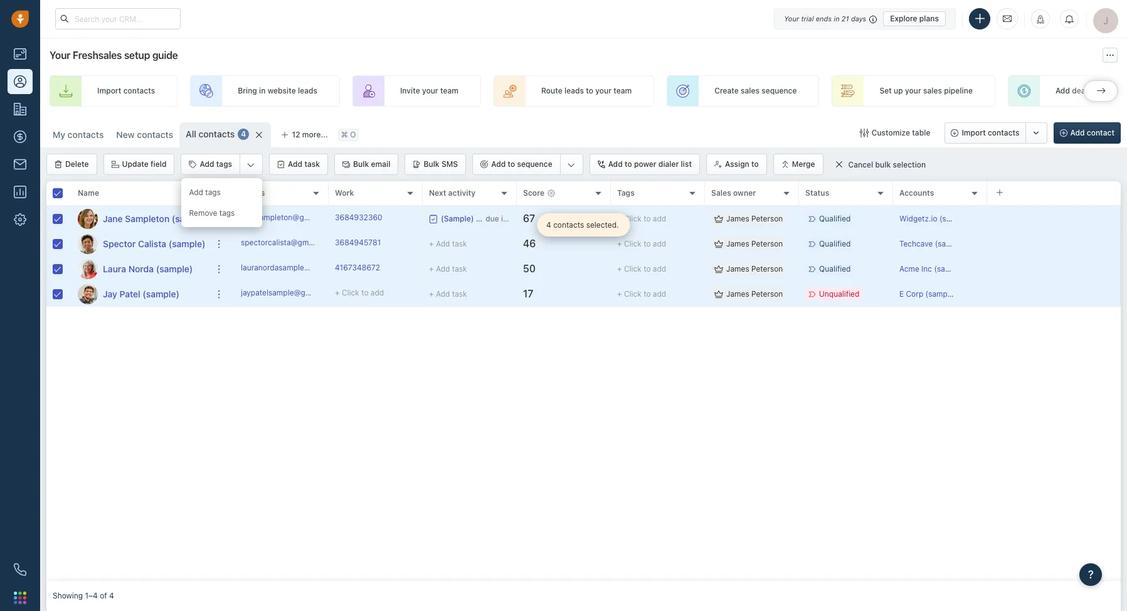 Task type: locate. For each thing, give the bounding box(es) containing it.
add tags
[[200, 159, 232, 169], [189, 188, 221, 197]]

2 vertical spatial 4
[[109, 591, 114, 601]]

press space to deselect this row. row containing jane sampleton (sample)
[[46, 206, 235, 232]]

1 vertical spatial j image
[[78, 284, 98, 304]]

3 cell from the top
[[988, 257, 1122, 281]]

grid
[[46, 180, 1122, 581]]

unqualified
[[820, 289, 860, 299]]

1 vertical spatial import contacts
[[962, 128, 1020, 137]]

+ add task
[[429, 239, 467, 248], [429, 264, 467, 273], [429, 289, 467, 298]]

0 horizontal spatial your
[[50, 50, 70, 61]]

1 james from the top
[[727, 214, 750, 223]]

cell
[[988, 206, 1122, 231], [988, 232, 1122, 256], [988, 257, 1122, 281], [988, 282, 1122, 306]]

2 your from the left
[[596, 86, 612, 96]]

add to sequence group
[[473, 154, 583, 175]]

4 right all contacts link
[[241, 130, 246, 139]]

jaypatelsample@gmail.com link
[[241, 287, 337, 301]]

in left 21
[[834, 14, 840, 22]]

contacts inside grid
[[554, 220, 585, 230]]

my contacts button
[[46, 122, 110, 147], [53, 129, 104, 140]]

(sample) right inc
[[935, 264, 966, 274]]

sequence for create sales sequence
[[762, 86, 797, 96]]

showing
[[53, 591, 83, 601]]

3 peterson from the top
[[752, 264, 783, 274]]

tags inside add tags button
[[216, 159, 232, 169]]

create
[[715, 86, 739, 96]]

invite
[[400, 86, 420, 96]]

sales
[[741, 86, 760, 96], [924, 86, 943, 96]]

(sample) right sampleton
[[172, 213, 209, 224]]

tags
[[216, 159, 232, 169], [205, 188, 221, 197], [220, 208, 235, 218]]

(sample) down the remove
[[169, 238, 206, 249]]

add inside button
[[492, 159, 506, 169]]

peterson for 17
[[752, 289, 783, 299]]

bulk left email
[[353, 159, 369, 169]]

activity
[[448, 189, 476, 198]]

import down pipeline
[[962, 128, 986, 137]]

explore plans
[[891, 13, 940, 23]]

2 peterson from the top
[[752, 239, 783, 249]]

route leads to your team
[[542, 86, 632, 96]]

e corp (sample)
[[900, 289, 957, 299]]

3684945781 link
[[335, 237, 381, 251]]

0 vertical spatial your
[[785, 14, 800, 22]]

bulk inside button
[[424, 159, 440, 169]]

4 peterson from the top
[[752, 289, 783, 299]]

2 horizontal spatial 4
[[547, 220, 552, 230]]

2 row group from the left
[[235, 206, 1122, 307]]

set
[[880, 86, 892, 96]]

bulk inside button
[[353, 159, 369, 169]]

your right route in the top of the page
[[596, 86, 612, 96]]

import inside import contacts button
[[962, 128, 986, 137]]

2 vertical spatial + add task
[[429, 289, 467, 298]]

all contacts 4
[[186, 129, 246, 139]]

menu containing add tags
[[182, 178, 262, 227]]

1 j image from the top
[[78, 209, 98, 229]]

leads right route in the top of the page
[[565, 86, 584, 96]]

sequence
[[762, 86, 797, 96], [517, 159, 553, 169]]

bulk for bulk email
[[353, 159, 369, 169]]

contacts
[[123, 86, 155, 96], [989, 128, 1020, 137], [199, 129, 235, 139], [68, 129, 104, 140], [137, 129, 173, 140], [554, 220, 585, 230]]

add for 17
[[653, 289, 667, 299]]

explore
[[891, 13, 918, 23]]

(sample) for jane sampleton (sample)
[[172, 213, 209, 224]]

2 james peterson from the top
[[727, 239, 783, 249]]

spectorcalista@gmail.com link
[[241, 237, 334, 251]]

container_wx8msf4aqz5i3rn1 image
[[860, 129, 869, 137], [429, 214, 438, 223], [715, 214, 724, 223], [715, 265, 724, 273]]

2 vertical spatial container_wx8msf4aqz5i3rn1 image
[[715, 290, 724, 298]]

1 horizontal spatial sales
[[924, 86, 943, 96]]

0 horizontal spatial import contacts
[[97, 86, 155, 96]]

bulk left sms
[[424, 159, 440, 169]]

leads right website
[[298, 86, 318, 96]]

(sample) down spector calista (sample) link
[[156, 263, 193, 274]]

1 qualified from the top
[[820, 214, 851, 223]]

sequence right create
[[762, 86, 797, 96]]

container_wx8msf4aqz5i3rn1 image for 46
[[715, 239, 724, 248]]

(sample) for spector calista (sample)
[[169, 238, 206, 249]]

21
[[842, 14, 850, 22]]

name row
[[46, 181, 235, 206]]

1 horizontal spatial sequence
[[762, 86, 797, 96]]

1 horizontal spatial leads
[[565, 86, 584, 96]]

sales inside create sales sequence link
[[741, 86, 760, 96]]

+
[[618, 214, 622, 223], [429, 239, 434, 248], [618, 239, 622, 248], [429, 264, 434, 273], [618, 264, 622, 274], [335, 288, 340, 297], [429, 289, 434, 298], [618, 289, 622, 299]]

phone element
[[8, 557, 33, 582]]

list
[[681, 159, 692, 169]]

send email image
[[1004, 13, 1012, 24]]

add contact
[[1071, 128, 1115, 137]]

3 + click to add from the top
[[618, 264, 667, 274]]

1 horizontal spatial your
[[596, 86, 612, 96]]

4 cell from the top
[[988, 282, 1122, 306]]

j image left the jay
[[78, 284, 98, 304]]

1 vertical spatial qualified
[[820, 239, 851, 249]]

1 bulk from the left
[[353, 159, 369, 169]]

0 horizontal spatial sales
[[741, 86, 760, 96]]

add tags up the remove
[[189, 188, 221, 197]]

add to power dialer list button
[[590, 154, 700, 175]]

jaypatelsample@gmail.com + click to add
[[241, 288, 384, 297]]

0 horizontal spatial in
[[259, 86, 266, 96]]

team inside route leads to your team link
[[614, 86, 632, 96]]

deal
[[1073, 86, 1088, 96]]

james peterson for 17
[[727, 289, 783, 299]]

click
[[624, 214, 642, 223], [624, 239, 642, 248], [624, 264, 642, 274], [342, 288, 359, 297], [624, 289, 642, 299]]

acme inc (sample)
[[900, 264, 966, 274]]

2 team from the left
[[614, 86, 632, 96]]

bring
[[238, 86, 257, 96]]

3 james from the top
[[727, 264, 750, 274]]

+ click to add for 17
[[618, 289, 667, 299]]

1 horizontal spatial your
[[785, 14, 800, 22]]

j image left 'jane'
[[78, 209, 98, 229]]

(sample) right corp
[[926, 289, 957, 299]]

your left freshsales
[[50, 50, 70, 61]]

4
[[241, 130, 246, 139], [547, 220, 552, 230], [109, 591, 114, 601]]

3684945781
[[335, 238, 381, 247]]

power
[[634, 159, 657, 169]]

menu
[[182, 178, 262, 227]]

2 james from the top
[[727, 239, 750, 249]]

3 james peterson from the top
[[727, 264, 783, 274]]

tags left angle down image
[[216, 159, 232, 169]]

trial
[[802, 14, 814, 22]]

e corp (sample) link
[[900, 289, 957, 299]]

import contacts down pipeline
[[962, 128, 1020, 137]]

1 horizontal spatial bulk
[[424, 159, 440, 169]]

67
[[523, 213, 535, 224]]

2 cell from the top
[[988, 232, 1122, 256]]

selection
[[893, 160, 927, 169]]

widgetz.io (sample) link
[[900, 214, 971, 223]]

+ add task for 17
[[429, 289, 467, 298]]

0 vertical spatial qualified
[[820, 214, 851, 223]]

row group
[[46, 206, 235, 307], [235, 206, 1122, 307]]

group
[[181, 154, 263, 227]]

laura norda (sample) link
[[103, 263, 193, 275]]

1 horizontal spatial import
[[962, 128, 986, 137]]

next activity
[[429, 189, 476, 198]]

2 bulk from the left
[[424, 159, 440, 169]]

0 horizontal spatial import
[[97, 86, 121, 96]]

ends
[[816, 14, 832, 22]]

qualified for 46
[[820, 239, 851, 249]]

your freshsales setup guide
[[50, 50, 178, 61]]

your for your trial ends in 21 days
[[785, 14, 800, 22]]

up
[[894, 86, 904, 96]]

tags up "remove tags"
[[205, 188, 221, 197]]

j image
[[78, 209, 98, 229], [78, 284, 98, 304]]

1 row group from the left
[[46, 206, 235, 307]]

sales left pipeline
[[924, 86, 943, 96]]

Search your CRM... text field
[[55, 8, 181, 29]]

1 vertical spatial your
[[50, 50, 70, 61]]

2 vertical spatial qualified
[[820, 264, 851, 274]]

your for your freshsales setup guide
[[50, 50, 70, 61]]

add tags down the all contacts 4
[[200, 159, 232, 169]]

4 inside the all contacts 4
[[241, 130, 246, 139]]

press space to deselect this row. row
[[46, 206, 235, 232], [235, 206, 1122, 232], [46, 232, 235, 257], [235, 232, 1122, 257], [46, 257, 235, 282], [235, 257, 1122, 282], [46, 282, 235, 307], [235, 282, 1122, 307]]

1 + click to add from the top
[[618, 214, 667, 223]]

12 more...
[[292, 130, 328, 139]]

grid containing 67
[[46, 180, 1122, 581]]

click for 46
[[624, 239, 642, 248]]

team
[[441, 86, 459, 96], [614, 86, 632, 96]]

2 j image from the top
[[78, 284, 98, 304]]

4 right of
[[109, 591, 114, 601]]

1 vertical spatial import
[[962, 128, 986, 137]]

spectorcalista@gmail.com 3684945781
[[241, 238, 381, 247]]

row group containing jane sampleton (sample)
[[46, 206, 235, 307]]

james
[[727, 214, 750, 223], [727, 239, 750, 249], [727, 264, 750, 274], [727, 289, 750, 299]]

2 qualified from the top
[[820, 239, 851, 249]]

sales right create
[[741, 86, 760, 96]]

0 vertical spatial + add task
[[429, 239, 467, 248]]

accounts
[[900, 189, 935, 198]]

2 + click to add from the top
[[618, 239, 667, 248]]

1 team from the left
[[441, 86, 459, 96]]

jay patel (sample)
[[103, 288, 179, 299]]

add to sequence button
[[473, 154, 560, 174]]

1 vertical spatial in
[[259, 86, 266, 96]]

0 horizontal spatial team
[[441, 86, 459, 96]]

sequence up score
[[517, 159, 553, 169]]

1 vertical spatial + add task
[[429, 264, 467, 273]]

0 horizontal spatial bulk
[[353, 159, 369, 169]]

import contacts group
[[945, 122, 1048, 144]]

import inside 'import contacts' link
[[97, 86, 121, 96]]

0 vertical spatial tags
[[216, 159, 232, 169]]

l image
[[78, 259, 98, 279]]

4 right the 67
[[547, 220, 552, 230]]

widgetz.io
[[900, 214, 938, 223]]

qualified for 50
[[820, 264, 851, 274]]

sequence inside button
[[517, 159, 553, 169]]

bulk
[[353, 159, 369, 169], [424, 159, 440, 169]]

james for 46
[[727, 239, 750, 249]]

bulk sms button
[[405, 154, 466, 175]]

0 horizontal spatial sequence
[[517, 159, 553, 169]]

1 sales from the left
[[741, 86, 760, 96]]

task for 46
[[452, 239, 467, 248]]

s image
[[78, 234, 98, 254]]

angle down image
[[568, 159, 575, 171]]

0 vertical spatial 4
[[241, 130, 246, 139]]

cancel bulk selection
[[849, 160, 927, 169]]

0 horizontal spatial leads
[[298, 86, 318, 96]]

lauranordasample@gmail.com
[[241, 263, 348, 272]]

email
[[371, 159, 391, 169]]

sampleton
[[125, 213, 170, 224]]

⌘
[[341, 130, 348, 140]]

2 horizontal spatial your
[[906, 86, 922, 96]]

1 james peterson from the top
[[727, 214, 783, 223]]

0 vertical spatial sequence
[[762, 86, 797, 96]]

tags
[[618, 189, 635, 198]]

leads
[[298, 86, 318, 96], [565, 86, 584, 96]]

all contacts link
[[186, 128, 235, 141]]

your left trial
[[785, 14, 800, 22]]

import contacts for 'import contacts' link
[[97, 86, 155, 96]]

your right invite
[[422, 86, 439, 96]]

import contacts down setup
[[97, 86, 155, 96]]

4 + click to add from the top
[[618, 289, 667, 299]]

field
[[151, 159, 167, 169]]

3 qualified from the top
[[820, 264, 851, 274]]

4 james peterson from the top
[[727, 289, 783, 299]]

(sample) inside 'link'
[[172, 213, 209, 224]]

1 horizontal spatial team
[[614, 86, 632, 96]]

0 vertical spatial import
[[97, 86, 121, 96]]

phone image
[[14, 564, 26, 576]]

2 sales from the left
[[924, 86, 943, 96]]

qualified
[[820, 214, 851, 223], [820, 239, 851, 249], [820, 264, 851, 274]]

(sample) down laura norda (sample) link
[[143, 288, 179, 299]]

angle down image
[[247, 159, 255, 171]]

peterson
[[752, 214, 783, 223], [752, 239, 783, 249], [752, 264, 783, 274], [752, 289, 783, 299]]

1 horizontal spatial 4
[[241, 130, 246, 139]]

1 horizontal spatial import contacts
[[962, 128, 1020, 137]]

(sample) for acme inc (sample)
[[935, 264, 966, 274]]

+ click to add for 67
[[618, 214, 667, 223]]

container_wx8msf4aqz5i3rn1 image for 17
[[715, 290, 724, 298]]

in right bring
[[259, 86, 266, 96]]

4 james from the top
[[727, 289, 750, 299]]

import contacts
[[97, 86, 155, 96], [962, 128, 1020, 137]]

cell for 67
[[988, 206, 1122, 231]]

0 vertical spatial import contacts
[[97, 86, 155, 96]]

1 vertical spatial 4
[[547, 220, 552, 230]]

james peterson
[[727, 214, 783, 223], [727, 239, 783, 249], [727, 264, 783, 274], [727, 289, 783, 299]]

1 peterson from the top
[[752, 214, 783, 223]]

task for 50
[[452, 264, 467, 273]]

0 horizontal spatial your
[[422, 86, 439, 96]]

setup
[[124, 50, 150, 61]]

0 vertical spatial add tags
[[200, 159, 232, 169]]

container_wx8msf4aqz5i3rn1 image
[[835, 160, 844, 169], [715, 239, 724, 248], [715, 290, 724, 298]]

import contacts inside button
[[962, 128, 1020, 137]]

1 vertical spatial sequence
[[517, 159, 553, 169]]

import contacts for import contacts button on the right top
[[962, 128, 1020, 137]]

your right up
[[906, 86, 922, 96]]

contact
[[1088, 128, 1115, 137]]

set up your sales pipeline
[[880, 86, 973, 96]]

0 vertical spatial j image
[[78, 209, 98, 229]]

add for 46
[[653, 239, 667, 248]]

cancel
[[849, 160, 874, 169]]

to
[[586, 86, 594, 96], [508, 159, 515, 169], [625, 159, 632, 169], [752, 159, 759, 169], [644, 214, 651, 223], [644, 239, 651, 248], [644, 264, 651, 274], [362, 288, 369, 297], [644, 289, 651, 299]]

1 + add task from the top
[[429, 239, 467, 248]]

import down your freshsales setup guide
[[97, 86, 121, 96]]

1 vertical spatial container_wx8msf4aqz5i3rn1 image
[[715, 239, 724, 248]]

add contact button
[[1054, 122, 1122, 144]]

add to power dialer list
[[609, 159, 692, 169]]

owner
[[734, 189, 757, 198]]

tags right the remove
[[220, 208, 235, 218]]

1 cell from the top
[[988, 206, 1122, 231]]

press space to deselect this row. row containing 67
[[235, 206, 1122, 232]]

merge
[[793, 159, 816, 169]]

1 horizontal spatial in
[[834, 14, 840, 22]]

2 vertical spatial tags
[[220, 208, 235, 218]]

3 + add task from the top
[[429, 289, 467, 298]]

2 + add task from the top
[[429, 264, 467, 273]]

freshworks switcher image
[[14, 592, 26, 604]]

add for 50
[[653, 264, 667, 274]]



Task type: vqa. For each thing, say whether or not it's contained in the screenshot.
bottommost the Import
yes



Task type: describe. For each thing, give the bounding box(es) containing it.
task inside button
[[305, 159, 320, 169]]

press space to deselect this row. row containing 17
[[235, 282, 1122, 307]]

row group containing 67
[[235, 206, 1122, 307]]

spector calista (sample)
[[103, 238, 206, 249]]

0 vertical spatial container_wx8msf4aqz5i3rn1 image
[[835, 160, 844, 169]]

score
[[523, 189, 545, 198]]

+ add task for 50
[[429, 264, 467, 273]]

1–4
[[85, 591, 98, 601]]

table
[[913, 128, 931, 137]]

jane sampleton (sample)
[[103, 213, 209, 224]]

j image for jane sampleton (sample)
[[78, 209, 98, 229]]

route
[[542, 86, 563, 96]]

add tags button
[[182, 154, 240, 174]]

peterson for 67
[[752, 214, 783, 223]]

inc
[[922, 264, 933, 274]]

customize table button
[[852, 122, 939, 144]]

invite your team link
[[353, 75, 481, 107]]

press space to deselect this row. row containing laura norda (sample)
[[46, 257, 235, 282]]

work
[[335, 189, 354, 198]]

4 inside grid
[[547, 220, 552, 230]]

corp
[[907, 289, 924, 299]]

e
[[900, 289, 905, 299]]

3684932360 link
[[335, 212, 383, 225]]

my contacts
[[53, 129, 104, 140]]

customize
[[872, 128, 911, 137]]

james for 17
[[727, 289, 750, 299]]

assign to button
[[707, 154, 767, 175]]

dialer
[[659, 159, 679, 169]]

0 vertical spatial in
[[834, 14, 840, 22]]

add deal link
[[1009, 75, 1111, 107]]

o
[[350, 130, 356, 140]]

next
[[429, 189, 446, 198]]

update field
[[122, 159, 167, 169]]

group containing add tags
[[181, 154, 263, 227]]

remove
[[189, 208, 217, 218]]

click for 50
[[624, 264, 642, 274]]

bring in website leads link
[[190, 75, 340, 107]]

customize table
[[872, 128, 931, 137]]

to inside button
[[508, 159, 515, 169]]

jay patel (sample) link
[[103, 288, 179, 300]]

import for 'import contacts' link
[[97, 86, 121, 96]]

bulk email
[[353, 159, 391, 169]]

⌘ o
[[341, 130, 356, 140]]

james peterson for 50
[[727, 264, 783, 274]]

qualified for 67
[[820, 214, 851, 223]]

bulk email button
[[335, 154, 399, 175]]

bring in website leads
[[238, 86, 318, 96]]

task for 17
[[452, 289, 467, 298]]

invite your team
[[400, 86, 459, 96]]

press space to deselect this row. row containing 50
[[235, 257, 1122, 282]]

calista
[[138, 238, 166, 249]]

press space to deselect this row. row containing spector calista (sample)
[[46, 232, 235, 257]]

techcave (sample) link
[[900, 239, 967, 248]]

my
[[53, 129, 65, 140]]

1 leads from the left
[[298, 86, 318, 96]]

add task button
[[269, 154, 328, 175]]

press space to deselect this row. row containing jay patel (sample)
[[46, 282, 235, 307]]

techcave (sample)
[[900, 239, 967, 248]]

acme
[[900, 264, 920, 274]]

3 your from the left
[[906, 86, 922, 96]]

assign to
[[726, 159, 759, 169]]

cell for 17
[[988, 282, 1122, 306]]

0 horizontal spatial 4
[[109, 591, 114, 601]]

sales owner
[[712, 189, 757, 198]]

selected.
[[587, 220, 619, 230]]

cell for 50
[[988, 257, 1122, 281]]

showing 1–4 of 4
[[53, 591, 114, 601]]

cell for 46
[[988, 232, 1122, 256]]

sms
[[442, 159, 458, 169]]

1 vertical spatial tags
[[205, 188, 221, 197]]

click for 17
[[624, 289, 642, 299]]

2 leads from the left
[[565, 86, 584, 96]]

create sales sequence
[[715, 86, 797, 96]]

spector
[[103, 238, 136, 249]]

+ add task for 46
[[429, 239, 467, 248]]

janesampleton@gmail.com 3684932360
[[241, 213, 383, 222]]

import contacts button
[[945, 122, 1027, 144]]

delete button
[[46, 154, 97, 175]]

contacts inside button
[[989, 128, 1020, 137]]

(sample) down widgetz.io (sample)
[[936, 239, 967, 248]]

james for 67
[[727, 214, 750, 223]]

1 your from the left
[[422, 86, 439, 96]]

1 vertical spatial add tags
[[189, 188, 221, 197]]

james for 50
[[727, 264, 750, 274]]

bulk sms
[[424, 159, 458, 169]]

all
[[186, 129, 196, 139]]

46
[[523, 238, 536, 249]]

(sample) for laura norda (sample)
[[156, 263, 193, 274]]

update
[[122, 159, 149, 169]]

sales inside 'set up your sales pipeline' link
[[924, 86, 943, 96]]

50
[[523, 263, 536, 274]]

james peterson for 67
[[727, 214, 783, 223]]

pipeline
[[945, 86, 973, 96]]

new
[[116, 129, 135, 140]]

add to sequence
[[492, 159, 553, 169]]

sequence for add to sequence
[[517, 159, 553, 169]]

team inside invite your team link
[[441, 86, 459, 96]]

website
[[268, 86, 296, 96]]

james peterson for 46
[[727, 239, 783, 249]]

press space to deselect this row. row containing 46
[[235, 232, 1122, 257]]

4167348672
[[335, 263, 380, 272]]

bulk for bulk sms
[[424, 159, 440, 169]]

laura
[[103, 263, 126, 274]]

import for import contacts button on the right top
[[962, 128, 986, 137]]

container_wx8msf4aqz5i3rn1 image inside customize table button
[[860, 129, 869, 137]]

add for 67
[[653, 214, 667, 223]]

jane
[[103, 213, 123, 224]]

click for 67
[[624, 214, 642, 223]]

days
[[852, 14, 867, 22]]

j image for jay patel (sample)
[[78, 284, 98, 304]]

your trial ends in 21 days
[[785, 14, 867, 22]]

(sample) up techcave (sample) "link"
[[940, 214, 971, 223]]

delete
[[65, 159, 89, 169]]

update field button
[[103, 154, 175, 175]]

lauranordasample@gmail.com link
[[241, 262, 348, 276]]

(sample) for jay patel (sample)
[[143, 288, 179, 299]]

4167348672 link
[[335, 262, 380, 276]]

emails
[[241, 189, 265, 198]]

+ click to add for 46
[[618, 239, 667, 248]]

add tags inside button
[[200, 159, 232, 169]]

menu inside group
[[182, 178, 262, 227]]

explore plans link
[[884, 11, 946, 26]]

peterson for 46
[[752, 239, 783, 249]]

import contacts link
[[50, 75, 178, 107]]

spector calista (sample) link
[[103, 238, 206, 250]]

(sample) for e corp (sample)
[[926, 289, 957, 299]]

assign
[[726, 159, 750, 169]]

peterson for 50
[[752, 264, 783, 274]]

jaypatelsample@gmail.com
[[241, 288, 337, 297]]

+ click to add for 50
[[618, 264, 667, 274]]



